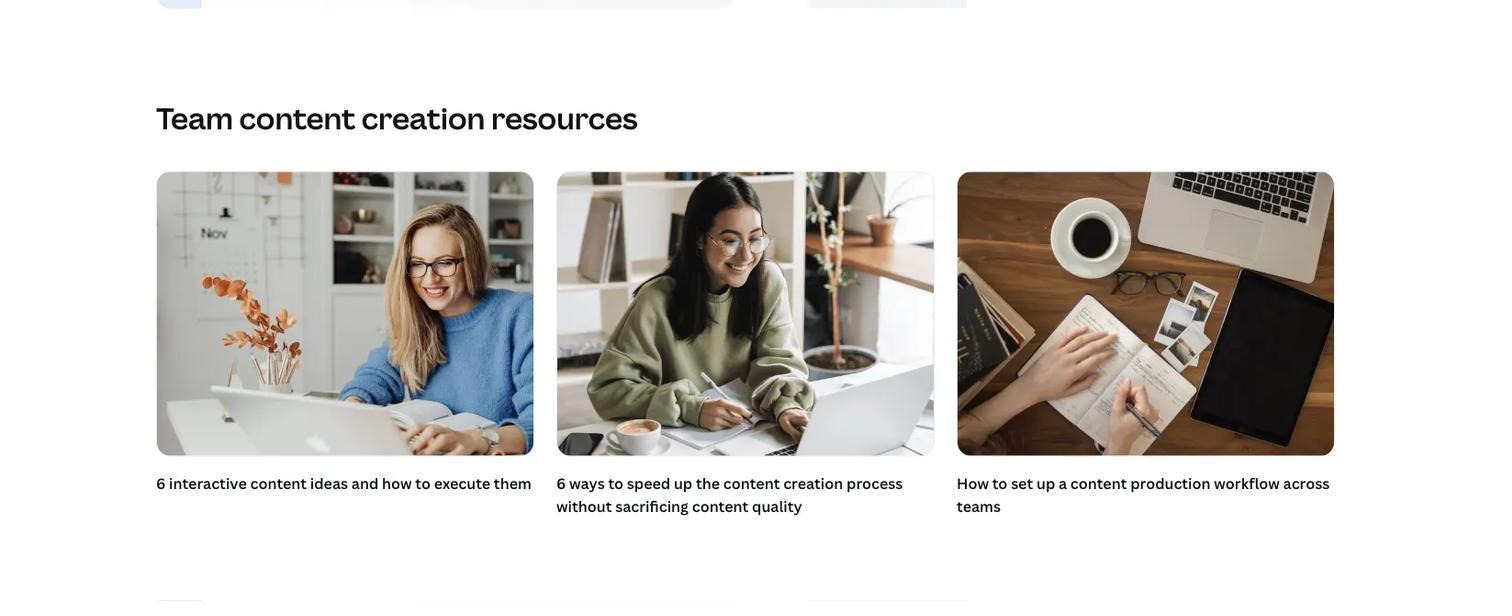 Task type: describe. For each thing, give the bounding box(es) containing it.
how
[[957, 473, 989, 493]]

6 for 6 interactive content ideas and how to execute them
[[156, 473, 166, 493]]

6 ways to speed up the content creation process without sacrificing content quality
[[556, 473, 903, 517]]

ways
[[569, 473, 605, 493]]

and
[[352, 473, 379, 493]]

a
[[1059, 473, 1067, 493]]

image only image for content
[[557, 172, 934, 456]]

across
[[1283, 473, 1330, 493]]

to inside how to set up a content production workflow across teams
[[992, 473, 1008, 493]]

up inside 6 ways to speed up the content creation process without sacrificing content quality
[[674, 473, 693, 493]]

quality
[[752, 497, 802, 517]]

without
[[556, 497, 612, 517]]

team content creation resources
[[156, 98, 638, 138]]

6 interactive content ideas and how to execute them link
[[156, 171, 534, 499]]

sacrificing
[[615, 497, 689, 517]]

image only image for production
[[958, 172, 1334, 456]]

0 vertical spatial creation
[[362, 98, 485, 138]]

speed
[[627, 473, 671, 493]]

6 ways to speed up the content creation process without sacrificing content quality link
[[556, 171, 935, 522]]

resources
[[491, 98, 638, 138]]

them
[[494, 473, 532, 493]]



Task type: locate. For each thing, give the bounding box(es) containing it.
0 horizontal spatial 6
[[156, 473, 166, 493]]

execute
[[434, 473, 490, 493]]

up left the a
[[1037, 473, 1055, 493]]

up inside how to set up a content production workflow across teams
[[1037, 473, 1055, 493]]

set
[[1011, 473, 1033, 493]]

1 vertical spatial creation
[[783, 473, 843, 493]]

2 to from the left
[[608, 473, 624, 493]]

how to set up a content production workflow across teams
[[957, 473, 1330, 517]]

image only image inside how to set up a content production workflow across teams link
[[958, 172, 1334, 456]]

1 horizontal spatial image only image
[[958, 172, 1334, 456]]

0 horizontal spatial up
[[674, 473, 693, 493]]

process
[[847, 473, 903, 493]]

to right ways
[[608, 473, 624, 493]]

the
[[696, 473, 720, 493]]

1 up from the left
[[674, 473, 693, 493]]

1 horizontal spatial 6
[[556, 473, 566, 493]]

0 horizontal spatial image only image
[[557, 172, 934, 456]]

to right how
[[415, 473, 431, 493]]

how
[[382, 473, 412, 493]]

1 6 from the left
[[156, 473, 166, 493]]

1 horizontal spatial up
[[1037, 473, 1055, 493]]

teams
[[957, 497, 1001, 517]]

1 to from the left
[[415, 473, 431, 493]]

content
[[239, 98, 356, 138], [250, 473, 307, 493], [723, 473, 780, 493], [1071, 473, 1127, 493], [692, 497, 749, 517]]

up
[[674, 473, 693, 493], [1037, 473, 1055, 493]]

creation inside 6 ways to speed up the content creation process without sacrificing content quality
[[783, 473, 843, 493]]

6
[[156, 473, 166, 493], [556, 473, 566, 493]]

creation
[[362, 98, 485, 138], [783, 473, 843, 493]]

0 horizontal spatial to
[[415, 473, 431, 493]]

6 inside 6 interactive content ideas and how to execute them link
[[156, 473, 166, 493]]

2 6 from the left
[[556, 473, 566, 493]]

team
[[156, 98, 233, 138]]

content inside how to set up a content production workflow across teams
[[1071, 473, 1127, 493]]

production
[[1131, 473, 1211, 493]]

image only image
[[557, 172, 934, 456], [958, 172, 1334, 456]]

designing with canva image
[[157, 172, 534, 456]]

1 horizontal spatial creation
[[783, 473, 843, 493]]

3 to from the left
[[992, 473, 1008, 493]]

6 left interactive
[[156, 473, 166, 493]]

to inside 6 ways to speed up the content creation process without sacrificing content quality
[[608, 473, 624, 493]]

interactive
[[169, 473, 247, 493]]

0 horizontal spatial creation
[[362, 98, 485, 138]]

6 for 6 ways to speed up the content creation process without sacrificing content quality
[[556, 473, 566, 493]]

up left the
[[674, 473, 693, 493]]

to
[[415, 473, 431, 493], [608, 473, 624, 493], [992, 473, 1008, 493]]

6 interactive content ideas and how to execute them
[[156, 473, 532, 493]]

2 image only image from the left
[[958, 172, 1334, 456]]

1 image only image from the left
[[557, 172, 934, 456]]

6 inside 6 ways to speed up the content creation process without sacrificing content quality
[[556, 473, 566, 493]]

to left set at the bottom right of the page
[[992, 473, 1008, 493]]

image only image inside 6 ways to speed up the content creation process without sacrificing content quality link
[[557, 172, 934, 456]]

2 up from the left
[[1037, 473, 1055, 493]]

6 left ways
[[556, 473, 566, 493]]

1 horizontal spatial to
[[608, 473, 624, 493]]

2 horizontal spatial to
[[992, 473, 1008, 493]]

workflow
[[1214, 473, 1280, 493]]

how to set up a content production workflow across teams link
[[957, 171, 1335, 522]]

ideas
[[310, 473, 348, 493]]



Task type: vqa. For each thing, say whether or not it's contained in the screenshot.
top creation
yes



